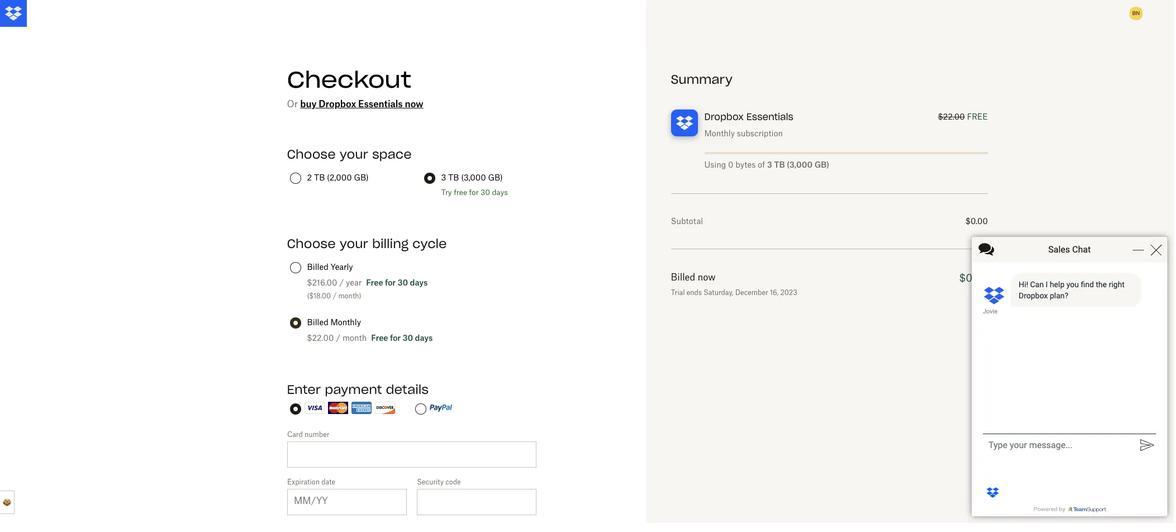 Task type: vqa. For each thing, say whether or not it's contained in the screenshot.
the Billed
yes



Task type: locate. For each thing, give the bounding box(es) containing it.
30 down billing
[[398, 278, 408, 287]]

0 horizontal spatial now
[[405, 98, 423, 110]]

your for billing
[[340, 236, 368, 252]]

for inside $216.00 / year free for 30 days ($18.00 / month)
[[385, 278, 396, 287]]

/ for yearly
[[339, 278, 344, 287]]

1 horizontal spatial essentials
[[747, 111, 793, 122]]

1 horizontal spatial dropbox
[[705, 111, 744, 122]]

monthly
[[705, 129, 735, 138], [331, 317, 361, 327]]

0 vertical spatial (3,000
[[787, 160, 813, 169]]

gb) for 3 tb (3,000 gb)
[[488, 173, 503, 182]]

$22.00
[[938, 112, 965, 121], [307, 333, 334, 343]]

choose your space
[[287, 146, 412, 162]]

for right year
[[385, 278, 396, 287]]

0 vertical spatial now
[[405, 98, 423, 110]]

billed up trial
[[671, 272, 695, 283]]

year
[[346, 278, 362, 287]]

3 right the of at the right of page
[[767, 160, 772, 169]]

1 horizontal spatial now
[[698, 272, 716, 283]]

free
[[454, 188, 467, 197]]

billed
[[307, 262, 329, 272], [671, 272, 695, 283], [307, 317, 329, 327]]

1 horizontal spatial monthly
[[705, 129, 735, 138]]

/ for monthly
[[336, 333, 340, 343]]

/
[[339, 278, 344, 287], [333, 292, 337, 300], [336, 333, 340, 343]]

1 horizontal spatial 3
[[767, 160, 772, 169]]

16,
[[770, 288, 779, 297]]

now up 'space'
[[405, 98, 423, 110]]

tb
[[774, 160, 785, 169], [314, 173, 325, 182], [448, 173, 459, 182]]

30
[[481, 188, 490, 197], [398, 278, 408, 287], [403, 333, 413, 343]]

bn
[[1132, 10, 1140, 17]]

1 vertical spatial for
[[385, 278, 396, 287]]

1 choose from the top
[[287, 146, 336, 162]]

(3,000 up try free for 30 days
[[461, 173, 486, 182]]

billing
[[372, 236, 409, 252]]

$22.00 left free
[[938, 112, 965, 121]]

essentials up "subscription"
[[747, 111, 793, 122]]

tb right the of at the right of page
[[774, 160, 785, 169]]

monthly subscription
[[705, 129, 783, 138]]

free right year
[[366, 278, 383, 287]]

dropbox up monthly subscription
[[705, 111, 744, 122]]

essentials down checkout at left top
[[358, 98, 403, 110]]

0 horizontal spatial (3,000
[[461, 173, 486, 182]]

2 vertical spatial days
[[415, 333, 433, 343]]

/ left year
[[339, 278, 344, 287]]

0 vertical spatial $22.00
[[938, 112, 965, 121]]

1 vertical spatial now
[[698, 272, 716, 283]]

choose up 2
[[287, 146, 336, 162]]

/ down billed monthly
[[336, 333, 340, 343]]

2 choose from the top
[[287, 236, 336, 252]]

0 horizontal spatial tb
[[314, 173, 325, 182]]

now up saturday,
[[698, 272, 716, 283]]

1 horizontal spatial tb
[[448, 173, 459, 182]]

1 horizontal spatial gb)
[[488, 173, 503, 182]]

try free for 30 days
[[441, 188, 508, 197]]

for for $216.00 / year free for 30 days ($18.00 / month)
[[385, 278, 396, 287]]

0 vertical spatial choose
[[287, 146, 336, 162]]

2 vertical spatial for
[[390, 333, 401, 343]]

using 0 bytes of 3 tb (3,000 gb)
[[705, 160, 829, 169]]

1 vertical spatial essentials
[[747, 111, 793, 122]]

for
[[469, 188, 479, 197], [385, 278, 396, 287], [390, 333, 401, 343]]

your for space
[[340, 146, 368, 162]]

now inside billed now trial ends saturday, december 16, 2023
[[698, 272, 716, 283]]

days
[[492, 188, 508, 197], [410, 278, 428, 287], [415, 333, 433, 343]]

0 horizontal spatial gb)
[[354, 173, 369, 182]]

None radio
[[290, 404, 301, 415], [415, 404, 426, 415], [290, 404, 301, 415], [415, 404, 426, 415]]

discover image
[[375, 402, 395, 414]]

$22.00 down billed monthly
[[307, 333, 334, 343]]

for right the "month"
[[390, 333, 401, 343]]

1 vertical spatial $22.00
[[307, 333, 334, 343]]

days down the cycle
[[410, 278, 428, 287]]

30 for $22.00 / month free for 30 days
[[403, 333, 413, 343]]

0 horizontal spatial 3
[[441, 173, 446, 182]]

1 vertical spatial billed
[[671, 272, 695, 283]]

$216.00 / year free for 30 days ($18.00 / month)
[[307, 278, 428, 300]]

billed for monthly
[[307, 317, 329, 327]]

free right the "month"
[[371, 333, 388, 343]]

0 vertical spatial your
[[340, 146, 368, 162]]

billed up the $216.00
[[307, 262, 329, 272]]

option group
[[285, 402, 562, 429]]

0
[[728, 160, 734, 169]]

monthly inside summary list
[[705, 129, 735, 138]]

2 vertical spatial 30
[[403, 333, 413, 343]]

month
[[343, 333, 367, 343]]

or
[[287, 98, 298, 110]]

for for $22.00 / month free for 30 days
[[390, 333, 401, 343]]

tb right 2
[[314, 173, 325, 182]]

monthly up using
[[705, 129, 735, 138]]

monthly up the "month"
[[331, 317, 361, 327]]

now
[[405, 98, 423, 110], [698, 272, 716, 283]]

30 for $216.00 / year free for 30 days ($18.00 / month)
[[398, 278, 408, 287]]

saturday,
[[704, 288, 734, 297]]

0 vertical spatial dropbox
[[319, 98, 356, 110]]

essentials
[[358, 98, 403, 110], [747, 111, 793, 122]]

tb up "free"
[[448, 173, 459, 182]]

choose for choose your space
[[287, 146, 336, 162]]

ends
[[687, 288, 702, 297]]

your
[[340, 146, 368, 162], [340, 236, 368, 252]]

3 tb (3,000 gb)
[[441, 173, 503, 182]]

$0.00
[[966, 216, 988, 226], [960, 272, 988, 284]]

dropbox down checkout at left top
[[319, 98, 356, 110]]

0 vertical spatial days
[[492, 188, 508, 197]]

1 vertical spatial (3,000
[[461, 173, 486, 182]]

2 horizontal spatial tb
[[774, 160, 785, 169]]

your up yearly on the bottom of page
[[340, 236, 368, 252]]

1 vertical spatial monthly
[[331, 317, 361, 327]]

billed yearly
[[307, 262, 353, 272]]

0 vertical spatial free
[[366, 278, 383, 287]]

free inside $216.00 / year free for 30 days ($18.00 / month)
[[366, 278, 383, 287]]

1 vertical spatial 30
[[398, 278, 408, 287]]

0 vertical spatial billed
[[307, 262, 329, 272]]

3 right 3 tb (3,000 gb) radio
[[441, 173, 446, 182]]

1 vertical spatial free
[[371, 333, 388, 343]]

progress bar
[[705, 152, 988, 154]]

(3,000
[[787, 160, 813, 169], [461, 173, 486, 182]]

$22.00 inside summary list
[[938, 112, 965, 121]]

1 horizontal spatial $22.00
[[938, 112, 965, 121]]

30 up details
[[403, 333, 413, 343]]

1 vertical spatial days
[[410, 278, 428, 287]]

subtotal
[[671, 216, 703, 226]]

Billed Monthly radio
[[290, 317, 301, 329]]

0 vertical spatial 3
[[767, 160, 772, 169]]

30 down 3 tb (3,000 gb)
[[481, 188, 490, 197]]

choose up the billed yearly 'option'
[[287, 236, 336, 252]]

1 your from the top
[[340, 146, 368, 162]]

for right "free"
[[469, 188, 479, 197]]

choose your billing cycle
[[287, 236, 447, 252]]

2023
[[781, 288, 797, 297]]

1 vertical spatial dropbox
[[705, 111, 744, 122]]

try
[[441, 188, 452, 197]]

0 vertical spatial essentials
[[358, 98, 403, 110]]

free
[[366, 278, 383, 287], [371, 333, 388, 343]]

1 vertical spatial 3
[[441, 173, 446, 182]]

0 vertical spatial /
[[339, 278, 344, 287]]

0 vertical spatial monthly
[[705, 129, 735, 138]]

choose
[[287, 146, 336, 162], [287, 236, 336, 252]]

0 horizontal spatial essentials
[[358, 98, 403, 110]]

billed inside billed now trial ends saturday, december 16, 2023
[[671, 272, 695, 283]]

2 horizontal spatial gb)
[[815, 160, 829, 169]]

days down 3 tb (3,000 gb)
[[492, 188, 508, 197]]

tb inside summary list
[[774, 160, 785, 169]]

buy
[[300, 98, 317, 110]]

0 horizontal spatial dropbox
[[319, 98, 356, 110]]

2 vertical spatial /
[[336, 333, 340, 343]]

summary
[[671, 72, 733, 87]]

2 vertical spatial billed
[[307, 317, 329, 327]]

(2,000
[[327, 173, 352, 182]]

your up (2,000
[[340, 146, 368, 162]]

of
[[758, 160, 765, 169]]

free
[[967, 112, 988, 121]]

dropbox
[[319, 98, 356, 110], [705, 111, 744, 122]]

0 vertical spatial 30
[[481, 188, 490, 197]]

0 vertical spatial for
[[469, 188, 479, 197]]

2 your from the top
[[340, 236, 368, 252]]

$22.00 free
[[938, 112, 988, 121]]

dropbox inside summary list
[[705, 111, 744, 122]]

3
[[767, 160, 772, 169], [441, 173, 446, 182]]

1 vertical spatial choose
[[287, 236, 336, 252]]

gb)
[[815, 160, 829, 169], [354, 173, 369, 182], [488, 173, 503, 182]]

choose for choose your billing cycle
[[287, 236, 336, 252]]

days inside $216.00 / year free for 30 days ($18.00 / month)
[[410, 278, 428, 287]]

1 horizontal spatial (3,000
[[787, 160, 813, 169]]

days up details
[[415, 333, 433, 343]]

buy dropbox essentials now link
[[300, 98, 423, 110]]

0 horizontal spatial $22.00
[[307, 333, 334, 343]]

(3,000 right the of at the right of page
[[787, 160, 813, 169]]

/ left 'month)' at the bottom left of page
[[333, 292, 337, 300]]

billed right billed monthly option
[[307, 317, 329, 327]]

1 vertical spatial /
[[333, 292, 337, 300]]

summary list
[[671, 72, 988, 298]]

billed now trial ends saturday, december 16, 2023
[[671, 272, 797, 297]]

december
[[735, 288, 768, 297]]

30 inside $216.00 / year free for 30 days ($18.00 / month)
[[398, 278, 408, 287]]

0 vertical spatial $0.00
[[966, 216, 988, 226]]

1 vertical spatial your
[[340, 236, 368, 252]]



Task type: describe. For each thing, give the bounding box(es) containing it.
paypal image
[[430, 404, 452, 413]]

month)
[[338, 292, 361, 300]]

2 tb (2,000 gb)
[[307, 173, 369, 182]]

amex image
[[351, 402, 371, 414]]

billed for now
[[671, 272, 695, 283]]

checkout
[[287, 65, 411, 94]]

checkout or buy dropbox essentials now
[[287, 65, 423, 110]]

billed for yearly
[[307, 262, 329, 272]]

days for $216.00 / year free for 30 days ($18.00 / month)
[[410, 278, 428, 287]]

using
[[705, 160, 726, 169]]

$216.00
[[307, 278, 337, 287]]

$22.00 / month free for 30 days
[[307, 333, 433, 343]]

trial
[[671, 288, 685, 297]]

free for ($18.00 / month)
[[366, 278, 383, 287]]

3 inside summary list
[[767, 160, 772, 169]]

0 horizontal spatial monthly
[[331, 317, 361, 327]]

billed monthly
[[307, 317, 361, 327]]

gb) inside summary list
[[815, 160, 829, 169]]

progress bar inside summary list
[[705, 152, 988, 154]]

space
[[372, 146, 412, 162]]

bn button
[[1127, 4, 1145, 22]]

Billed Yearly radio
[[290, 262, 301, 273]]

(3,000 inside summary list
[[787, 160, 813, 169]]

2
[[307, 173, 312, 182]]

now inside checkout or buy dropbox essentials now
[[405, 98, 423, 110]]

details
[[386, 382, 429, 397]]

$22.00 for $22.00 / month free for 30 days
[[307, 333, 334, 343]]

dropbox inside checkout or buy dropbox essentials now
[[319, 98, 356, 110]]

enter
[[287, 382, 321, 397]]

payment
[[325, 382, 382, 397]]

subscription
[[737, 129, 783, 138]]

bytes
[[736, 160, 756, 169]]

2 TB (2,000 GB) radio
[[290, 173, 301, 184]]

cycle
[[413, 236, 447, 252]]

tb for 3 tb (3,000 gb)
[[448, 173, 459, 182]]

1 vertical spatial $0.00
[[960, 272, 988, 284]]

mastercard image
[[328, 402, 348, 414]]

days for $22.00 / month free for 30 days
[[415, 333, 433, 343]]

gb) for 2 tb (2,000 gb)
[[354, 173, 369, 182]]

enter payment details
[[287, 382, 429, 397]]

essentials inside summary list
[[747, 111, 793, 122]]

tb for 2 tb (2,000 gb)
[[314, 173, 325, 182]]

visa image
[[304, 402, 324, 414]]

dropbox essentials
[[705, 111, 793, 122]]

yearly
[[331, 262, 353, 272]]

3 TB (3,000 GB) radio
[[424, 173, 435, 184]]

$22.00 for $22.00 free
[[938, 112, 965, 121]]

($18.00
[[307, 292, 331, 300]]

essentials inside checkout or buy dropbox essentials now
[[358, 98, 403, 110]]

free for free for 30 days
[[371, 333, 388, 343]]



